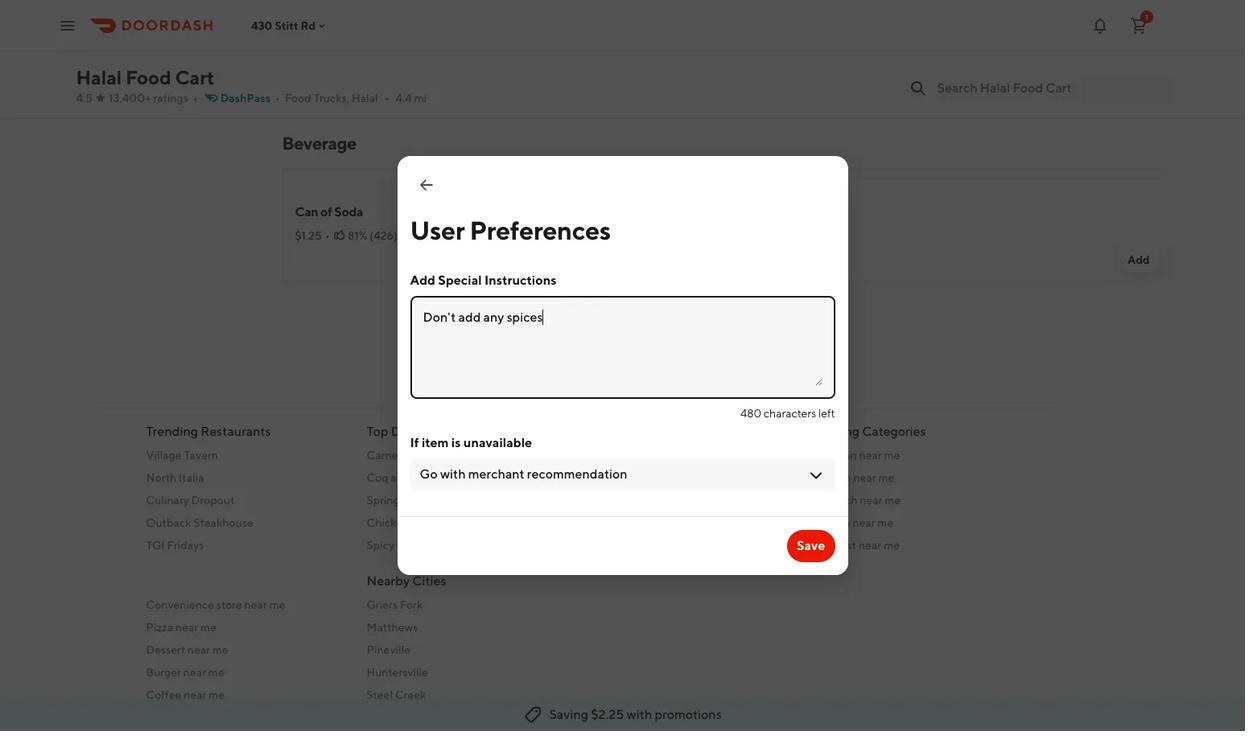 Task type: vqa. For each thing, say whether or not it's contained in the screenshot.


Task type: describe. For each thing, give the bounding box(es) containing it.
trending for trending categories
[[808, 424, 860, 439]]

save button
[[787, 530, 835, 563]]

near up dessert near me
[[175, 621, 198, 634]]

coffee near me
[[146, 689, 225, 702]]

mexican near me link
[[808, 470, 1009, 486]]

convenience
[[146, 599, 214, 612]]

0 vertical spatial food
[[126, 66, 171, 89]]

9. falafel on pita fresh and healthy a vegetarian delight
[[295, 13, 489, 47]]

steakhouse
[[194, 517, 253, 530]]

chicken tikka near me link
[[367, 515, 568, 531]]

• right $1.25
[[325, 229, 330, 242]]

cart
[[175, 66, 214, 89]]

top dishes near me
[[367, 424, 483, 439]]

trending categories
[[808, 424, 926, 439]]

steel creek link
[[367, 687, 568, 703]]

village
[[146, 449, 182, 462]]

healthy
[[348, 35, 386, 47]]

fork
[[400, 599, 423, 612]]

culinary
[[146, 494, 189, 507]]

coq au vin near me
[[367, 472, 464, 485]]

north italia link
[[146, 470, 347, 486]]

steel creek
[[367, 689, 426, 702]]

me down dessert near me
[[208, 666, 224, 679]]

81%
[[348, 229, 368, 242]]

coq
[[367, 472, 389, 485]]

2 add button from the top
[[1118, 247, 1159, 273]]

tavern
[[184, 449, 218, 462]]

spicy
[[367, 539, 394, 552]]

near down dessert near me
[[183, 666, 206, 679]]

near down "burger near me"
[[184, 689, 206, 702]]

griers fork
[[367, 599, 423, 612]]

culinary dropout link
[[146, 493, 347, 509]]

0 vertical spatial add
[[1128, 70, 1150, 83]]

set
[[714, 315, 728, 327]]

instructions
[[484, 273, 557, 288]]

village tavern link
[[146, 448, 347, 464]]

1 add button from the top
[[1118, 64, 1159, 89]]

characters
[[764, 407, 816, 420]]

top
[[367, 424, 388, 439]]

asada
[[400, 449, 430, 462]]

add inside user preferences dialog
[[410, 273, 435, 288]]

vegetarian
[[396, 35, 451, 47]]

tgi
[[146, 539, 165, 552]]

add special instructions
[[410, 273, 557, 288]]

near right poke
[[616, 517, 638, 530]]

restaurants near me link
[[587, 448, 788, 464]]

dropout
[[191, 494, 235, 507]]

near right vin
[[423, 472, 446, 485]]

rolls
[[402, 494, 423, 507]]

1 vertical spatial add
[[1128, 254, 1150, 266]]

user preferences
[[410, 215, 611, 245]]

me down burger near me link
[[209, 689, 225, 702]]

user
[[410, 215, 465, 245]]

vin
[[406, 472, 421, 485]]

me down categories
[[884, 449, 900, 462]]

mi
[[414, 92, 427, 105]]

prices
[[609, 315, 636, 327]]

spicy noodles near me
[[367, 539, 481, 552]]

matthews
[[367, 621, 418, 634]]

me up spicy noodles near me link on the left bottom of page
[[464, 517, 480, 530]]

dessert near me
[[146, 644, 229, 657]]

spring
[[367, 494, 400, 507]]

480
[[740, 407, 762, 420]]

pizza near me link
[[146, 620, 347, 636]]

prices on this menu are set directly by the merchant
[[609, 315, 840, 327]]

north
[[146, 472, 176, 485]]

me down burrito
[[448, 472, 464, 485]]

pizza
[[146, 621, 173, 634]]

beverage
[[282, 133, 357, 154]]

me
[[464, 424, 483, 439]]

me down "mexican near me" "link"
[[885, 494, 901, 507]]

coffee
[[146, 689, 181, 702]]

nearby cities
[[367, 574, 446, 589]]

mexican near me
[[808, 472, 895, 485]]

me up sandwich near me link
[[878, 472, 895, 485]]

this
[[652, 315, 668, 327]]

• down the cart on the top of page
[[193, 92, 198, 105]]

0 horizontal spatial restaurants
[[201, 424, 271, 439]]

near up pizza near me link
[[244, 599, 267, 612]]

near down the sandwich near me
[[853, 517, 875, 530]]

convenience store near me link
[[146, 597, 347, 613]]

near down trending categories at the bottom right
[[859, 449, 882, 462]]

american near me link
[[808, 448, 1009, 464]]

stitt
[[275, 19, 298, 32]]

carne
[[367, 449, 398, 462]]

griers
[[367, 599, 398, 612]]

near down mexican near me
[[860, 494, 883, 507]]

13,400+
[[109, 92, 151, 105]]

poke near me
[[587, 517, 657, 530]]

pizza near me
[[146, 621, 216, 634]]

1
[[1145, 12, 1149, 21]]

me down chicken tikka near me link
[[465, 539, 481, 552]]

special
[[438, 273, 482, 288]]

rd
[[301, 19, 316, 32]]

1 horizontal spatial food
[[285, 92, 311, 105]]

italia
[[179, 472, 204, 485]]

convenience store near me
[[146, 599, 285, 612]]

dashpass
[[220, 92, 270, 105]]

outback
[[146, 517, 191, 530]]

are
[[698, 315, 712, 327]]

huntersville
[[367, 666, 428, 679]]

notification bell image
[[1091, 16, 1110, 35]]

restaurants near me
[[587, 449, 692, 462]]

spanish near me
[[587, 472, 671, 485]]

save
[[797, 538, 825, 554]]



Task type: locate. For each thing, give the bounding box(es) containing it.
$2.25
[[591, 708, 624, 723]]

near down chicken near me
[[859, 539, 881, 552]]

saving $2.25 with promotions
[[549, 708, 722, 723]]

fridays
[[167, 539, 204, 552]]

with
[[627, 708, 652, 723]]

1 horizontal spatial restaurants
[[587, 449, 649, 462]]

sandwich
[[808, 494, 858, 507]]

of
[[320, 204, 332, 220]]

0 vertical spatial restaurants
[[201, 424, 271, 439]]

480 characters left
[[740, 407, 835, 420]]

near up the sandwich near me
[[854, 472, 876, 485]]

Add Special Instructions text field
[[423, 309, 822, 386]]

promotions
[[655, 708, 722, 723]]

0 vertical spatial add button
[[1118, 64, 1159, 89]]

0 horizontal spatial halal
[[76, 66, 122, 89]]

on
[[348, 13, 362, 28], [638, 315, 650, 327]]

menu
[[670, 315, 696, 327]]

fresh
[[295, 35, 324, 47]]

1 horizontal spatial halal
[[352, 92, 378, 105]]

matthews link
[[367, 620, 568, 636]]

1 items, open order cart image
[[1129, 16, 1149, 35]]

Item Search search field
[[937, 80, 1156, 97]]

me up the spanish near me link
[[676, 449, 692, 462]]

near up "burger near me"
[[188, 644, 210, 657]]

near down me
[[469, 449, 492, 462]]

burrito
[[432, 449, 467, 462]]

delight
[[453, 35, 489, 47]]

food left the trucks,
[[285, 92, 311, 105]]

1 vertical spatial food
[[285, 92, 311, 105]]

0 horizontal spatial food
[[126, 66, 171, 89]]

2 trending from the left
[[808, 424, 860, 439]]

american near me
[[808, 449, 900, 462]]

me down sandwich near me link
[[878, 517, 894, 530]]

chicken for trending
[[808, 517, 850, 530]]

left
[[818, 407, 835, 420]]

burger near me link
[[146, 665, 347, 681]]

village tavern
[[146, 449, 218, 462]]

breakfast near me
[[808, 539, 900, 552]]

halal food cart
[[76, 66, 214, 89]]

is
[[451, 435, 461, 451]]

7. falafel salad image
[[1055, 0, 1169, 99]]

sandwich near me link
[[808, 493, 1009, 509]]

0 horizontal spatial on
[[348, 13, 362, 28]]

2 chicken from the left
[[808, 517, 850, 530]]

1 horizontal spatial on
[[638, 315, 650, 327]]

1 button
[[1123, 9, 1155, 41]]

430
[[251, 19, 272, 32]]

0 horizontal spatial chicken
[[367, 517, 409, 530]]

soda
[[334, 204, 363, 220]]

1 trending from the left
[[146, 424, 198, 439]]

0 vertical spatial on
[[348, 13, 362, 28]]

halal right the trucks,
[[352, 92, 378, 105]]

2 vertical spatial add
[[410, 273, 435, 288]]

add button
[[1118, 64, 1159, 89], [1118, 247, 1159, 273]]

steel
[[367, 689, 393, 702]]

$1.25
[[295, 229, 322, 242]]

halal up 4.5
[[76, 66, 122, 89]]

me
[[494, 449, 510, 462], [676, 449, 692, 462], [884, 449, 900, 462], [448, 472, 464, 485], [655, 472, 671, 485], [878, 472, 895, 485], [451, 494, 467, 507], [885, 494, 901, 507], [464, 517, 480, 530], [641, 517, 657, 530], [878, 517, 894, 530], [465, 539, 481, 552], [884, 539, 900, 552], [269, 599, 285, 612], [200, 621, 216, 634], [213, 644, 229, 657], [208, 666, 224, 679], [209, 689, 225, 702]]

falafel
[[308, 13, 346, 28]]

on inside the 9. falafel on pita fresh and healthy a vegetarian delight
[[348, 13, 362, 28]]

trending
[[146, 424, 198, 439], [808, 424, 860, 439]]

on left pita
[[348, 13, 362, 28]]

1 vertical spatial add button
[[1118, 247, 1159, 273]]

dessert
[[146, 644, 185, 657]]

near down chicken tikka near me link
[[440, 539, 462, 552]]

item
[[422, 435, 449, 451]]

me down chicken near me link
[[884, 539, 900, 552]]

1 vertical spatial restaurants
[[587, 449, 649, 462]]

ratings
[[153, 92, 188, 105]]

tikka
[[412, 517, 437, 530]]

chicken down spring
[[367, 517, 409, 530]]

user preferences dialog
[[397, 156, 848, 576]]

trending down left
[[808, 424, 860, 439]]

noodles
[[397, 539, 437, 552]]

restaurants up village tavern link on the bottom left of the page
[[201, 424, 271, 439]]

burger near me
[[146, 666, 224, 679]]

0 horizontal spatial trending
[[146, 424, 198, 439]]

me down coq au vin near me link
[[451, 494, 467, 507]]

huntersville link
[[367, 665, 568, 681]]

back image
[[417, 175, 436, 195]]

pineville
[[367, 644, 411, 657]]

directly
[[730, 315, 764, 327]]

carne asada burrito near me
[[367, 449, 510, 462]]

near down restaurants near me
[[630, 472, 652, 485]]

• right dashpass
[[275, 92, 280, 105]]

coq au vin near me link
[[367, 470, 568, 486]]

0 vertical spatial halal
[[76, 66, 122, 89]]

merchant
[[797, 315, 840, 327]]

food up 13,400+ ratings •
[[126, 66, 171, 89]]

pineville link
[[367, 642, 568, 658]]

american
[[808, 449, 857, 462]]

me up coq au vin near me link
[[494, 449, 510, 462]]

open menu image
[[58, 16, 77, 35]]

chicken near me link
[[808, 515, 1009, 531]]

chicken for top
[[367, 517, 409, 530]]

restaurants up spanish
[[587, 449, 649, 462]]

spring rolls near me
[[367, 494, 467, 507]]

1 horizontal spatial chicken
[[808, 517, 850, 530]]

griers fork link
[[367, 597, 568, 613]]

poke near me link
[[587, 515, 788, 531]]

me right poke
[[641, 517, 657, 530]]

nearby
[[367, 574, 410, 589]]

trending restaurants
[[146, 424, 271, 439]]

dishes
[[391, 424, 430, 439]]

me down restaurants near me
[[655, 472, 671, 485]]

halal
[[76, 66, 122, 89], [352, 92, 378, 105]]

4.4
[[396, 92, 412, 105]]

pita
[[365, 13, 388, 28]]

culinary dropout
[[146, 494, 235, 507]]

dashpass •
[[220, 92, 280, 105]]

1 horizontal spatial trending
[[808, 424, 860, 439]]

trending for trending restaurants
[[146, 424, 198, 439]]

13,400+ ratings •
[[109, 92, 198, 105]]

a
[[388, 35, 394, 47]]

creek
[[395, 689, 426, 702]]

430 stitt rd button
[[251, 19, 329, 32]]

tgi fridays
[[146, 539, 204, 552]]

1 chicken from the left
[[367, 517, 409, 530]]

• left 4.4
[[384, 92, 389, 105]]

chicken up breakfast
[[808, 517, 850, 530]]

near up the spanish near me link
[[651, 449, 674, 462]]

me down pizza near me link
[[213, 644, 229, 657]]

on left this
[[638, 315, 650, 327]]

$1.25 •
[[295, 229, 330, 242]]

me down convenience store near me
[[200, 621, 216, 634]]

spicy noodles near me link
[[367, 538, 568, 554]]

me up pizza near me link
[[269, 599, 285, 612]]

preferences
[[470, 215, 611, 245]]

9.
[[295, 13, 305, 28]]

near right rolls at left
[[426, 494, 448, 507]]

north italia
[[146, 472, 204, 485]]

1 vertical spatial on
[[638, 315, 650, 327]]

trending up the village
[[146, 424, 198, 439]]

(426)
[[370, 229, 398, 242]]

if item is unavailable
[[410, 435, 532, 451]]

near right the tikka on the left of the page
[[439, 517, 462, 530]]

1 vertical spatial halal
[[352, 92, 378, 105]]

9. falafel on pita image
[[605, 0, 719, 99]]

breakfast near me link
[[808, 538, 1009, 554]]

store
[[216, 599, 242, 612]]



